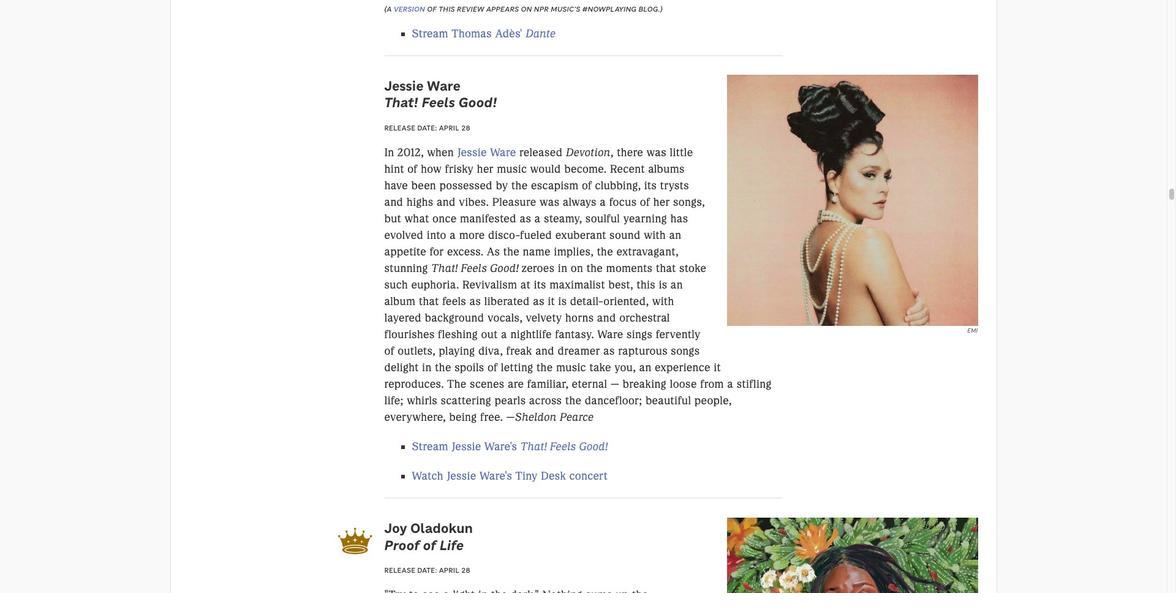 Task type: vqa. For each thing, say whether or not it's contained in the screenshot.
text box
no



Task type: locate. For each thing, give the bounding box(es) containing it.
good! up concert
[[579, 440, 608, 454]]

2 stream from the top
[[412, 440, 449, 454]]

0 horizontal spatial music
[[497, 162, 527, 176]]

1 vertical spatial release
[[385, 566, 416, 575]]

in down the implies,
[[558, 262, 568, 275]]

2 vertical spatial that!
[[521, 440, 547, 454]]

0 horizontal spatial its
[[534, 278, 547, 292]]

there
[[617, 146, 644, 159]]

1 vertical spatial music
[[556, 361, 586, 374]]

pearce
[[560, 411, 594, 424]]

of left 'life'
[[423, 537, 436, 554]]

an down stoke
[[671, 278, 683, 292]]

that! down for
[[432, 262, 458, 275]]

soulful
[[586, 212, 620, 225]]

1 vertical spatial good!
[[490, 262, 519, 275]]

feels up when
[[422, 94, 455, 111]]

0 vertical spatial feels
[[422, 94, 455, 111]]

a right into
[[450, 229, 456, 242]]

recent
[[610, 162, 645, 176]]

1 vertical spatial ware's
[[480, 470, 512, 483]]

1 vertical spatial in
[[422, 361, 432, 374]]

release
[[385, 123, 416, 132], [385, 566, 416, 575]]

0 horizontal spatial feels
[[422, 94, 455, 111]]

has
[[671, 212, 688, 225]]

1 horizontal spatial her
[[654, 195, 670, 209]]

2 vertical spatial ware
[[598, 328, 624, 341]]

ware's for that!
[[485, 440, 517, 454]]

its inside , there was little hint of how frisky her music would become. recent albums have been possessed by the escapism of clubbing, its trysts and highs and vibes. pleasure was always a focus of her songs, but what once manifested as a steamy, soulful yearning has evolved into a more disco-fueled exuberant sound with an appetite for excess. as the name implies, the extravagant, stunning
[[645, 179, 657, 192]]

0 horizontal spatial in
[[422, 361, 432, 374]]

review
[[457, 4, 485, 13]]

have
[[385, 179, 408, 192]]

songs,
[[674, 195, 705, 209]]

is down maximalist
[[559, 295, 567, 308]]

and up but
[[385, 195, 404, 209]]

a
[[600, 195, 606, 209], [535, 212, 541, 225], [450, 229, 456, 242], [501, 328, 508, 341], [728, 377, 734, 391]]

ware's up watch jessie ware's tiny desk concert
[[485, 440, 517, 454]]

with up orchestral
[[652, 295, 674, 308]]

dante
[[526, 27, 556, 40]]

1 vertical spatial that!
[[432, 262, 458, 275]]

emi
[[968, 326, 978, 334]]

feels
[[443, 295, 466, 308]]

april down 'life'
[[439, 566, 460, 575]]

at
[[521, 278, 531, 292]]

letting
[[501, 361, 533, 374]]

stoke
[[680, 262, 707, 275]]

that! down sheldon on the bottom
[[521, 440, 547, 454]]

— down pearls
[[507, 411, 515, 424]]

flourishes
[[385, 328, 435, 341]]

is down extravagant,
[[659, 278, 668, 292]]

1 date: from the top
[[418, 123, 437, 132]]

good! up the jessie ware link
[[459, 94, 497, 111]]

1 horizontal spatial on
[[571, 262, 584, 275]]

this left review
[[439, 4, 455, 13]]

1 horizontal spatial —
[[611, 377, 620, 391]]

0 vertical spatial 28
[[462, 123, 470, 132]]

1 horizontal spatial music
[[556, 361, 586, 374]]

2 horizontal spatial feels
[[550, 440, 576, 454]]

feels
[[422, 94, 455, 111], [461, 262, 487, 275], [550, 440, 576, 454]]

0 vertical spatial in
[[558, 262, 568, 275]]

1 vertical spatial stream
[[412, 440, 449, 454]]

feels down excess.
[[461, 262, 487, 275]]

28 down 'life'
[[462, 566, 470, 575]]

0 horizontal spatial this
[[439, 4, 455, 13]]

1 vertical spatial on
[[571, 262, 584, 275]]

2 release from the top
[[385, 566, 416, 575]]

tiny
[[516, 470, 538, 483]]

0 vertical spatial release
[[385, 123, 416, 132]]

0 vertical spatial with
[[644, 229, 666, 242]]

feels down "sheldon pearce"
[[550, 440, 576, 454]]

music down dreamer
[[556, 361, 586, 374]]

date: up when
[[418, 123, 437, 132]]

watch jessie ware's tiny desk concert
[[412, 470, 608, 483]]

its right at
[[534, 278, 547, 292]]

npr
[[534, 4, 549, 13]]

that
[[656, 262, 676, 275], [419, 295, 439, 308]]

on up maximalist
[[571, 262, 584, 275]]

1 horizontal spatial its
[[645, 179, 657, 192]]

it up from
[[714, 361, 721, 374]]

that! up 2012,
[[385, 94, 419, 111]]

oladokun
[[411, 520, 473, 537]]

with
[[644, 229, 666, 242], [652, 295, 674, 308]]

stream down version link
[[412, 27, 449, 40]]

as
[[520, 212, 531, 225], [470, 295, 481, 308], [533, 295, 545, 308], [604, 344, 615, 358]]

little
[[670, 146, 693, 159]]

in down outlets,
[[422, 361, 432, 374]]

1 horizontal spatial is
[[659, 278, 668, 292]]

that down extravagant,
[[656, 262, 676, 275]]

1 vertical spatial with
[[652, 295, 674, 308]]

thomas
[[452, 27, 492, 40]]

this down moments
[[637, 278, 656, 292]]

its
[[645, 179, 657, 192], [534, 278, 547, 292]]

1 vertical spatial her
[[654, 195, 670, 209]]

name
[[523, 245, 551, 259]]

ware left sings
[[598, 328, 624, 341]]

that! feels good!
[[432, 262, 522, 275]]

sheldon pearce
[[515, 411, 594, 424]]

her down the jessie ware link
[[477, 162, 494, 176]]

was up albums
[[647, 146, 667, 159]]

scattering
[[441, 394, 492, 407]]

0 horizontal spatial that!
[[385, 94, 419, 111]]

1 horizontal spatial feels
[[461, 262, 487, 275]]

ware's
[[485, 440, 517, 454], [480, 470, 512, 483]]

1 horizontal spatial in
[[558, 262, 568, 275]]

ware's left tiny on the bottom left
[[480, 470, 512, 483]]

her down trysts
[[654, 195, 670, 209]]

that down euphoria. at the left of the page
[[419, 295, 439, 308]]

1 stream from the top
[[412, 27, 449, 40]]

0 horizontal spatial ware
[[427, 77, 461, 94]]

its down albums
[[645, 179, 657, 192]]

april
[[439, 123, 460, 132], [439, 566, 460, 575]]

was down escapism
[[540, 195, 560, 209]]

release up in
[[385, 123, 416, 132]]

fleshing
[[438, 328, 478, 341]]

music
[[497, 162, 527, 176], [556, 361, 586, 374]]

1 vertical spatial date:
[[418, 566, 437, 575]]

stream for stream thomas adès' dante
[[412, 27, 449, 40]]

ware's for tiny
[[480, 470, 512, 483]]

stunning
[[385, 262, 428, 275]]

an up breaking at the right bottom of the page
[[640, 361, 652, 374]]

2 date: from the top
[[418, 566, 437, 575]]

0 horizontal spatial —
[[507, 411, 515, 424]]

1 vertical spatial april
[[439, 566, 460, 575]]

0 vertical spatial ware's
[[485, 440, 517, 454]]

0 vertical spatial this
[[439, 4, 455, 13]]

spoils
[[455, 361, 485, 374]]

of down 2012,
[[408, 162, 418, 176]]

on inside zeroes in on the moments that stoke such euphoria. revivalism at its maximalist best, this is an album that feels as liberated as it is detail-oriented, with layered background vocals, velvety horns and orchestral flourishes fleshing out a nightlife fantasy. ware sings fervently of outlets, playing diva, freak and dreamer as rapturous songs delight in the spoils of letting the music take you, an experience it reproduces. the scenes are familiar, eternal — breaking loose from a stifling life; whirls scattering pearls across the dancefloor; beautiful people, everywhere, being free. —
[[571, 262, 584, 275]]

2 horizontal spatial ware
[[598, 328, 624, 341]]

of
[[427, 4, 437, 13], [408, 162, 418, 176], [582, 179, 592, 192], [640, 195, 650, 209], [385, 344, 395, 358], [488, 361, 498, 374], [423, 537, 436, 554]]

with up extravagant,
[[644, 229, 666, 242]]

0 vertical spatial on
[[521, 4, 532, 13]]

date: down joy oladokun proof of life
[[418, 566, 437, 575]]

stream thomas adès' dante
[[412, 27, 556, 40]]

1 horizontal spatial this
[[637, 278, 656, 292]]

an inside , there was little hint of how frisky her music would become. recent albums have been possessed by the escapism of clubbing, its trysts and highs and vibes. pleasure was always a focus of her songs, but what once manifested as a steamy, soulful yearning has evolved into a more disco-fueled exuberant sound with an appetite for excess. as the name implies, the extravagant, stunning
[[670, 229, 682, 242]]

1 vertical spatial was
[[540, 195, 560, 209]]

#nowplaying
[[583, 4, 637, 13]]

1 28 from the top
[[462, 123, 470, 132]]

0 vertical spatial it
[[548, 295, 555, 308]]

best,
[[609, 278, 634, 292]]

an
[[670, 229, 682, 242], [671, 278, 683, 292], [640, 361, 652, 374]]

and down nightlife
[[536, 344, 555, 358]]

— up dancefloor; on the bottom of the page
[[611, 377, 620, 391]]

0 vertical spatial date:
[[418, 123, 437, 132]]

of down 'become.' on the top of the page
[[582, 179, 592, 192]]

good! down as
[[490, 262, 519, 275]]

0 vertical spatial an
[[670, 229, 682, 242]]

ware
[[427, 77, 461, 94], [490, 146, 516, 159], [598, 328, 624, 341]]

0 horizontal spatial her
[[477, 162, 494, 176]]

1 release date: april 28 from the top
[[385, 123, 470, 132]]

the up maximalist
[[587, 262, 603, 275]]

it up velvety
[[548, 295, 555, 308]]

of up "yearning"
[[640, 195, 650, 209]]

pearls
[[495, 394, 526, 407]]

—
[[611, 377, 620, 391], [507, 411, 515, 424]]

28 up the jessie ware link
[[462, 123, 470, 132]]

life
[[440, 537, 464, 554]]

release date: april 28 up when
[[385, 123, 470, 132]]

and up the once
[[437, 195, 456, 209]]

good! inside jessie ware that! feels good!
[[459, 94, 497, 111]]

frisky
[[445, 162, 474, 176]]

yearning
[[624, 212, 667, 225]]

1 vertical spatial release date: april 28
[[385, 566, 470, 575]]

1 vertical spatial that
[[419, 295, 439, 308]]

fervently
[[656, 328, 701, 341]]

0 vertical spatial good!
[[459, 94, 497, 111]]

been
[[412, 179, 436, 192]]

1 horizontal spatial that
[[656, 262, 676, 275]]

1 vertical spatial is
[[559, 295, 567, 308]]

nightlife
[[511, 328, 552, 341]]

album
[[385, 295, 416, 308]]

0 vertical spatial release date: april 28
[[385, 123, 470, 132]]

feels inside jessie ware that! feels good!
[[422, 94, 455, 111]]

release date: april 28 down joy oladokun proof of life
[[385, 566, 470, 575]]

2 vertical spatial feels
[[550, 440, 576, 454]]

0 vertical spatial stream
[[412, 27, 449, 40]]

liberated
[[484, 295, 530, 308]]

2012,
[[398, 146, 424, 159]]

0 vertical spatial its
[[645, 179, 657, 192]]

music's
[[551, 4, 581, 13]]

1 vertical spatial ware
[[490, 146, 516, 159]]

evolved
[[385, 229, 424, 242]]

release down proof
[[385, 566, 416, 575]]

proof
[[385, 537, 420, 554]]

stream up watch
[[412, 440, 449, 454]]

ware inside jessie ware that! feels good!
[[427, 77, 461, 94]]

on left npr
[[521, 4, 532, 13]]

1 vertical spatial it
[[714, 361, 721, 374]]

0 vertical spatial april
[[439, 123, 460, 132]]

more
[[459, 229, 485, 242]]

1 vertical spatial its
[[534, 278, 547, 292]]

1 horizontal spatial was
[[647, 146, 667, 159]]

good!
[[459, 94, 497, 111], [490, 262, 519, 275], [579, 440, 608, 454]]

2 april from the top
[[439, 566, 460, 575]]

ware up by
[[490, 146, 516, 159]]

(a
[[385, 4, 392, 13]]

jessie ware, that! feels good! image
[[728, 75, 978, 326]]

always
[[563, 195, 597, 209]]

experience
[[655, 361, 711, 374]]

,
[[611, 146, 614, 159]]

her
[[477, 162, 494, 176], [654, 195, 670, 209]]

2 vertical spatial good!
[[579, 440, 608, 454]]

that! inside jessie ware that! feels good!
[[385, 94, 419, 111]]

0 vertical spatial ware
[[427, 77, 461, 94]]

take
[[590, 361, 612, 374]]

1 horizontal spatial that!
[[432, 262, 458, 275]]

this inside zeroes in on the moments that stoke such euphoria. revivalism at its maximalist best, this is an album that feels as liberated as it is detail-oriented, with layered background vocals, velvety horns and orchestral flourishes fleshing out a nightlife fantasy. ware sings fervently of outlets, playing diva, freak and dreamer as rapturous songs delight in the spoils of letting the music take you, an experience it reproduces. the scenes are familiar, eternal — breaking loose from a stifling life; whirls scattering pearls across the dancefloor; beautiful people, everywhere, being free. —
[[637, 278, 656, 292]]

0 vertical spatial that!
[[385, 94, 419, 111]]

as up fueled
[[520, 212, 531, 225]]

an down has
[[670, 229, 682, 242]]

albums
[[649, 162, 685, 176]]

date:
[[418, 123, 437, 132], [418, 566, 437, 575]]

1 vertical spatial this
[[637, 278, 656, 292]]

would
[[530, 162, 561, 176]]

0 vertical spatial music
[[497, 162, 527, 176]]

a up 'soulful'
[[600, 195, 606, 209]]

this
[[439, 4, 455, 13], [637, 278, 656, 292]]

the down 'sound'
[[597, 245, 613, 259]]

ware down thomas
[[427, 77, 461, 94]]

april up when
[[439, 123, 460, 132]]

of right version link
[[427, 4, 437, 13]]

2 28 from the top
[[462, 566, 470, 575]]

oriented,
[[604, 295, 649, 308]]

the up the
[[435, 361, 452, 374]]

1 vertical spatial 28
[[462, 566, 470, 575]]

music up by
[[497, 162, 527, 176]]

1 release from the top
[[385, 123, 416, 132]]

a right 'out'
[[501, 328, 508, 341]]

playing
[[439, 344, 475, 358]]

jessie inside jessie ware that! feels good!
[[385, 77, 424, 94]]

being
[[449, 411, 477, 424]]



Task type: describe. For each thing, give the bounding box(es) containing it.
dancefloor;
[[585, 394, 643, 407]]

zeroes
[[522, 262, 555, 275]]

in
[[385, 146, 394, 159]]

of inside joy oladokun proof of life
[[423, 537, 436, 554]]

layered
[[385, 311, 422, 325]]

watch
[[412, 470, 444, 483]]

and down oriented,
[[597, 311, 616, 325]]

version
[[394, 4, 425, 13]]

version link
[[394, 4, 425, 13]]

the up pleasure
[[512, 179, 528, 192]]

highs
[[407, 195, 434, 209]]

free.
[[480, 411, 503, 424]]

diva,
[[479, 344, 503, 358]]

2 horizontal spatial that!
[[521, 440, 547, 454]]

1 vertical spatial an
[[671, 278, 683, 292]]

clubbing,
[[595, 179, 641, 192]]

songs
[[671, 344, 700, 358]]

0 horizontal spatial it
[[548, 295, 555, 308]]

jessie ware that! feels good!
[[385, 77, 497, 111]]

of down diva,
[[488, 361, 498, 374]]

0 horizontal spatial on
[[521, 4, 532, 13]]

the up familiar,
[[537, 361, 553, 374]]

for
[[430, 245, 444, 259]]

2 release date: april 28 from the top
[[385, 566, 470, 575]]

trysts
[[660, 179, 689, 192]]

become.
[[565, 162, 607, 176]]

fantasy.
[[555, 328, 594, 341]]

as up take on the bottom of page
[[604, 344, 615, 358]]

everywhere,
[[385, 411, 446, 424]]

jessie ware link
[[457, 146, 516, 159]]

orchestral
[[620, 311, 670, 325]]

familiar,
[[528, 377, 569, 391]]

released
[[520, 146, 563, 159]]

a up fueled
[[535, 212, 541, 225]]

what
[[405, 212, 429, 225]]

stifling
[[737, 377, 772, 391]]

0 vertical spatial that
[[656, 262, 676, 275]]

how
[[421, 162, 442, 176]]

fueled
[[520, 229, 552, 242]]

1 horizontal spatial it
[[714, 361, 721, 374]]

joy oladokun, proof of life image
[[728, 518, 978, 593]]

sheldon
[[515, 411, 557, 424]]

as right feels
[[470, 295, 481, 308]]

the up pearce
[[565, 394, 582, 407]]

of up 'delight'
[[385, 344, 395, 358]]

scenes
[[470, 377, 505, 391]]

focus
[[610, 195, 637, 209]]

its inside zeroes in on the moments that stoke such euphoria. revivalism at its maximalist best, this is an album that feels as liberated as it is detail-oriented, with layered background vocals, velvety horns and orchestral flourishes fleshing out a nightlife fantasy. ware sings fervently of outlets, playing diva, freak and dreamer as rapturous songs delight in the spoils of letting the music take you, an experience it reproduces. the scenes are familiar, eternal — breaking loose from a stifling life; whirls scattering pearls across the dancefloor; beautiful people, everywhere, being free. —
[[534, 278, 547, 292]]

0 horizontal spatial that
[[419, 295, 439, 308]]

you,
[[615, 361, 636, 374]]

0 vertical spatial her
[[477, 162, 494, 176]]

1 vertical spatial feels
[[461, 262, 487, 275]]

when
[[427, 146, 454, 159]]

1 april from the top
[[439, 123, 460, 132]]

image credit element
[[728, 326, 978, 335]]

music inside zeroes in on the moments that stoke such euphoria. revivalism at its maximalist best, this is an album that feels as liberated as it is detail-oriented, with layered background vocals, velvety horns and orchestral flourishes fleshing out a nightlife fantasy. ware sings fervently of outlets, playing diva, freak and dreamer as rapturous songs delight in the spoils of letting the music take you, an experience it reproduces. the scenes are familiar, eternal — breaking loose from a stifling life; whirls scattering pearls across the dancefloor; beautiful people, everywhere, being free. —
[[556, 361, 586, 374]]

0 horizontal spatial is
[[559, 295, 567, 308]]

across
[[529, 394, 562, 407]]

watch jessie ware's tiny desk concert link
[[412, 470, 608, 483]]

maximalist
[[550, 278, 605, 292]]

hint
[[385, 162, 404, 176]]

stream for stream jessie ware's that! feels good!
[[412, 440, 449, 454]]

breaking
[[623, 377, 667, 391]]

revivalism
[[463, 278, 517, 292]]

steamy,
[[544, 212, 582, 225]]

ware inside zeroes in on the moments that stoke such euphoria. revivalism at its maximalist best, this is an album that feels as liberated as it is detail-oriented, with layered background vocals, velvety horns and orchestral flourishes fleshing out a nightlife fantasy. ware sings fervently of outlets, playing diva, freak and dreamer as rapturous songs delight in the spoils of letting the music take you, an experience it reproduces. the scenes are familiar, eternal — breaking loose from a stifling life; whirls scattering pearls across the dancefloor; beautiful people, everywhere, being free. —
[[598, 328, 624, 341]]

extravagant,
[[617, 245, 679, 259]]

1 vertical spatial —
[[507, 411, 515, 424]]

delight
[[385, 361, 419, 374]]

escapism
[[531, 179, 579, 192]]

velvety
[[526, 311, 562, 325]]

1 horizontal spatial ware
[[490, 146, 516, 159]]

are
[[508, 377, 524, 391]]

whirls
[[407, 394, 438, 407]]

0 vertical spatial is
[[659, 278, 668, 292]]

such
[[385, 278, 408, 292]]

by
[[496, 179, 508, 192]]

appears
[[487, 4, 519, 13]]

music inside , there was little hint of how frisky her music would become. recent albums have been possessed by the escapism of clubbing, its trysts and highs and vibes. pleasure was always a focus of her songs, but what once manifested as a steamy, soulful yearning has evolved into a more disco-fueled exuberant sound with an appetite for excess. as the name implies, the extravagant, stunning
[[497, 162, 527, 176]]

dreamer
[[558, 344, 600, 358]]

horns
[[566, 311, 594, 325]]

zeroes in on the moments that stoke such euphoria. revivalism at its maximalist best, this is an album that feels as liberated as it is detail-oriented, with layered background vocals, velvety horns and orchestral flourishes fleshing out a nightlife fantasy. ware sings fervently of outlets, playing diva, freak and dreamer as rapturous songs delight in the spoils of letting the music take you, an experience it reproduces. the scenes are familiar, eternal — breaking loose from a stifling life; whirls scattering pearls across the dancefloor; beautiful people, everywhere, being free. —
[[385, 262, 772, 424]]

out
[[481, 328, 498, 341]]

0 horizontal spatial was
[[540, 195, 560, 209]]

the right as
[[504, 245, 520, 259]]

as inside , there was little hint of how frisky her music would become. recent albums have been possessed by the escapism of clubbing, its trysts and highs and vibes. pleasure was always a focus of her songs, but what once manifested as a steamy, soulful yearning has evolved into a more disco-fueled exuberant sound with an appetite for excess. as the name implies, the extravagant, stunning
[[520, 212, 531, 225]]

implies,
[[554, 245, 594, 259]]

but
[[385, 212, 402, 225]]

desk
[[541, 470, 566, 483]]

adès'
[[495, 27, 523, 40]]

once
[[433, 212, 457, 225]]

, there was little hint of how frisky her music would become. recent albums have been possessed by the escapism of clubbing, its trysts and highs and vibes. pleasure was always a focus of her songs, but what once manifested as a steamy, soulful yearning has evolved into a more disco-fueled exuberant sound with an appetite for excess. as the name implies, the extravagant, stunning
[[385, 146, 705, 275]]

reproduces.
[[385, 377, 444, 391]]

stream jessie ware's that! feels good!
[[412, 440, 608, 454]]

as
[[487, 245, 500, 259]]

a right from
[[728, 377, 734, 391]]

0 vertical spatial was
[[647, 146, 667, 159]]

joy oladokun proof of life
[[385, 520, 473, 554]]

(a version of this review appears on npr music's #nowplaying blog.)
[[385, 4, 663, 13]]

rapturous
[[618, 344, 668, 358]]

appetite
[[385, 245, 427, 259]]

moments
[[606, 262, 653, 275]]

sound
[[610, 229, 641, 242]]

people,
[[695, 394, 732, 407]]

exuberant
[[556, 229, 607, 242]]

2 vertical spatial an
[[640, 361, 652, 374]]

with inside , there was little hint of how frisky her music would become. recent albums have been possessed by the escapism of clubbing, its trysts and highs and vibes. pleasure was always a focus of her songs, but what once manifested as a steamy, soulful yearning has evolved into a more disco-fueled exuberant sound with an appetite for excess. as the name implies, the extravagant, stunning
[[644, 229, 666, 242]]

vibes.
[[459, 195, 489, 209]]

with inside zeroes in on the moments that stoke such euphoria. revivalism at its maximalist best, this is an album that feels as liberated as it is detail-oriented, with layered background vocals, velvety horns and orchestral flourishes fleshing out a nightlife fantasy. ware sings fervently of outlets, playing diva, freak and dreamer as rapturous songs delight in the spoils of letting the music take you, an experience it reproduces. the scenes are familiar, eternal — breaking loose from a stifling life; whirls scattering pearls across the dancefloor; beautiful people, everywhere, being free. —
[[652, 295, 674, 308]]

0 vertical spatial —
[[611, 377, 620, 391]]

outlets,
[[398, 344, 436, 358]]

as up velvety
[[533, 295, 545, 308]]

euphoria.
[[411, 278, 459, 292]]



